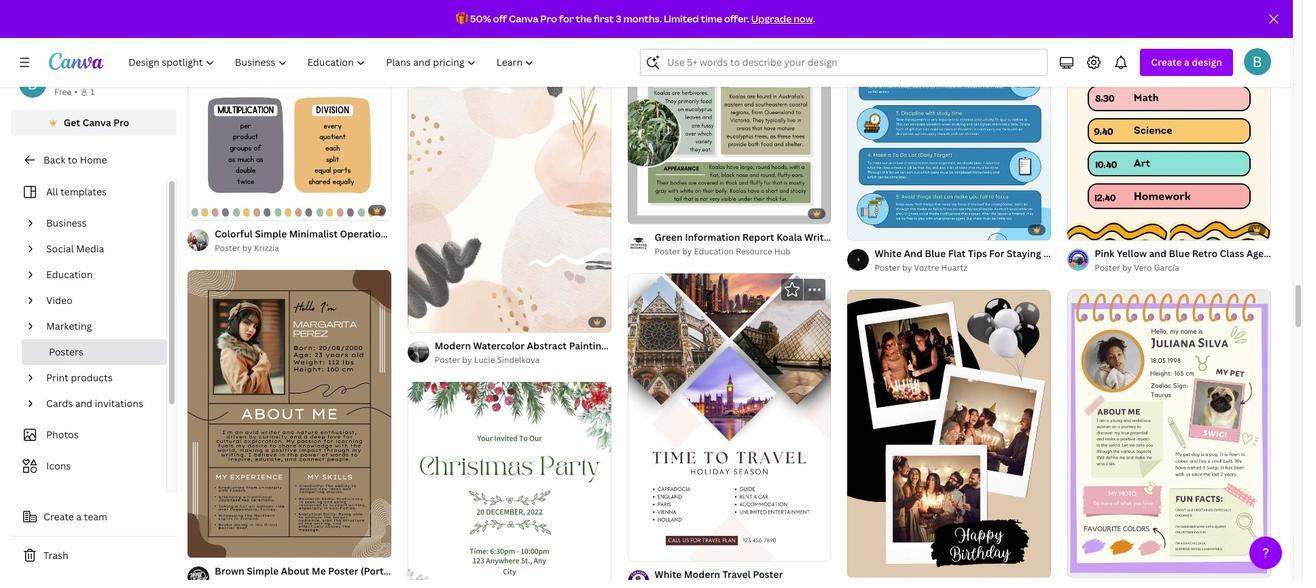 Task type: locate. For each thing, give the bounding box(es) containing it.
for
[[989, 247, 1004, 260]]

0 horizontal spatial education
[[46, 268, 93, 281]]

brown simple about me poster (portrait) image
[[188, 271, 391, 559]]

poster
[[577, 2, 607, 15], [435, 17, 460, 29], [463, 228, 493, 241], [840, 231, 870, 244], [215, 243, 240, 254], [655, 246, 680, 257], [1151, 247, 1181, 260], [875, 262, 900, 274], [1095, 262, 1120, 274], [609, 340, 639, 353], [435, 355, 460, 366], [328, 565, 358, 578]]

design
[[520, 17, 547, 29]]

blue inside pink yellow and blue retro class agenda clas poster by vero garcía
[[1169, 247, 1190, 260]]

by left lucie
[[462, 355, 472, 366]]

1 horizontal spatial a
[[1184, 56, 1190, 69]]

voztre
[[914, 262, 939, 274]]

1 vertical spatial and
[[75, 397, 92, 410]]

0 horizontal spatial and
[[75, 397, 92, 410]]

a
[[1184, 56, 1190, 69], [76, 511, 82, 524]]

1 horizontal spatial education
[[694, 246, 734, 257]]

simple up krizzia
[[255, 228, 287, 241]]

about
[[281, 565, 309, 578]]

create for create a design
[[1151, 56, 1182, 69]]

pro left for at the left top
[[540, 12, 557, 25]]

flat
[[948, 247, 966, 260]]

0 vertical spatial green
[[435, 2, 463, 15]]

video
[[46, 294, 72, 307]]

1 blue from the left
[[925, 247, 946, 260]]

poster by education resource hub link
[[655, 245, 831, 259]]

green
[[435, 2, 463, 15], [655, 231, 683, 244]]

create left design
[[1151, 56, 1182, 69]]

cards and invitations
[[46, 397, 143, 410]]

simple inside colorful simple minimalist operations keyword math poster poster by krizzia
[[255, 228, 287, 241]]

pro up back to home link
[[113, 116, 129, 129]]

by left bold
[[462, 17, 472, 29]]

sindelkova
[[497, 355, 540, 366]]

0 horizontal spatial green
[[435, 2, 463, 15]]

0 vertical spatial education
[[694, 246, 734, 257]]

festive
[[465, 2, 498, 15]]

1 vertical spatial education
[[46, 268, 93, 281]]

a left team
[[76, 511, 82, 524]]

education link
[[41, 262, 158, 288]]

1 vertical spatial create
[[43, 511, 74, 524]]

by inside modern watercolor abstract painting poster poster by lucie sindelkova
[[462, 355, 472, 366]]

2 blue from the left
[[1169, 247, 1190, 260]]

simple
[[255, 228, 287, 241], [247, 565, 279, 578]]

green left the festive
[[435, 2, 463, 15]]

green left the information at right top
[[655, 231, 683, 244]]

education down the information at right top
[[694, 246, 734, 257]]

a for team
[[76, 511, 82, 524]]

1 vertical spatial green
[[655, 231, 683, 244]]

in
[[1097, 247, 1106, 260]]

party
[[550, 2, 574, 15]]

0 vertical spatial create
[[1151, 56, 1182, 69]]

photos
[[46, 429, 79, 442]]

create inside dropdown button
[[1151, 56, 1182, 69]]

a inside dropdown button
[[1184, 56, 1190, 69]]

and up garcía
[[1149, 247, 1167, 260]]

for
[[559, 12, 574, 25]]

bold
[[474, 17, 492, 29]]

design
[[1192, 56, 1222, 69]]

1 horizontal spatial create
[[1151, 56, 1182, 69]]

create a design
[[1151, 56, 1222, 69]]

green inside green festive christmas party poster poster by bold vision design
[[435, 2, 463, 15]]

by
[[462, 17, 472, 29], [242, 243, 252, 254], [682, 246, 692, 257], [902, 262, 912, 274], [1122, 262, 1132, 274], [462, 355, 472, 366]]

operations
[[340, 228, 391, 241]]

0 vertical spatial and
[[1149, 247, 1167, 260]]

krizzia
[[254, 243, 279, 254]]

information
[[685, 231, 740, 244]]

1
[[90, 86, 95, 98]]

0 horizontal spatial blue
[[925, 247, 946, 260]]

0 horizontal spatial pro
[[113, 116, 129, 129]]

1 horizontal spatial pro
[[540, 12, 557, 25]]

vision
[[494, 17, 518, 29]]

simple left about
[[247, 565, 279, 578]]

blue up voztre
[[925, 247, 946, 260]]

1 horizontal spatial blue
[[1169, 247, 1190, 260]]

white and blue flat tips for staying productive in studying poster image
[[847, 0, 1051, 240]]

green inside the green information report koala writing poster poster by education resource hub
[[655, 231, 683, 244]]

0 vertical spatial canva
[[509, 12, 538, 25]]

brown
[[215, 565, 245, 578]]

colorful simple minimalist operations keyword math poster image
[[188, 0, 391, 221]]

create inside button
[[43, 511, 74, 524]]

colorful simple minimalist operations keyword math poster poster by krizzia
[[215, 228, 493, 254]]

white green modern christmas party poster image
[[407, 383, 611, 581]]

1 horizontal spatial canva
[[509, 12, 538, 25]]

0 vertical spatial a
[[1184, 56, 1190, 69]]

icons link
[[19, 454, 158, 480]]

print products link
[[41, 366, 158, 391]]

business link
[[41, 211, 158, 236]]

create a design button
[[1140, 49, 1233, 76]]

koala
[[776, 231, 802, 244]]

pink yellow and blue retro class agenda clas poster by vero garcía
[[1095, 247, 1303, 274]]

a inside button
[[76, 511, 82, 524]]

keyword
[[394, 228, 434, 241]]

huartz
[[941, 262, 967, 274]]

0 horizontal spatial canva
[[82, 116, 111, 129]]

vero
[[1134, 262, 1152, 274]]

staying
[[1007, 247, 1041, 260]]

white
[[875, 247, 902, 260]]

0 horizontal spatial create
[[43, 511, 74, 524]]

by down 'studying'
[[1122, 262, 1132, 274]]

blue up poster by vero garcía link
[[1169, 247, 1190, 260]]

by left krizzia
[[242, 243, 252, 254]]

hub
[[774, 246, 791, 257]]

1 horizontal spatial and
[[1149, 247, 1167, 260]]

modern watercolor abstract painting poster image
[[407, 45, 611, 333]]

white and blue flat tips for staying productive in studying poster poster by voztre huartz
[[875, 247, 1181, 274]]

create left team
[[43, 511, 74, 524]]

painting
[[569, 340, 607, 353]]

canva inside button
[[82, 116, 111, 129]]

None search field
[[640, 49, 1048, 76]]

by down the information at right top
[[682, 246, 692, 257]]

1 vertical spatial pro
[[113, 116, 129, 129]]

beige playful collage all about me poster image
[[1067, 290, 1271, 578]]

cards
[[46, 397, 73, 410]]

social media link
[[41, 236, 158, 262]]

green for green information report koala writing poster
[[655, 231, 683, 244]]

by down and
[[902, 262, 912, 274]]

1 vertical spatial simple
[[247, 565, 279, 578]]

upgrade now button
[[751, 12, 813, 25]]

colorful simple minimalist operations keyword math poster link
[[215, 227, 493, 242]]

1 vertical spatial a
[[76, 511, 82, 524]]

months.
[[623, 12, 662, 25]]

now
[[794, 12, 813, 25]]

modern watercolor abstract painting poster link
[[435, 339, 639, 354]]

back to home
[[43, 154, 107, 166]]

colorful
[[215, 228, 253, 241]]

a left design
[[1184, 56, 1190, 69]]

media
[[76, 243, 104, 255]]

clas
[[1284, 247, 1303, 260]]

1 vertical spatial canva
[[82, 116, 111, 129]]

poster by krizzia link
[[215, 242, 391, 256]]

pro inside button
[[113, 116, 129, 129]]

video link
[[41, 288, 158, 314]]

blue
[[925, 247, 946, 260], [1169, 247, 1190, 260]]

0 vertical spatial simple
[[255, 228, 287, 241]]

and
[[1149, 247, 1167, 260], [75, 397, 92, 410]]

canva
[[509, 12, 538, 25], [82, 116, 111, 129]]

education down social media
[[46, 268, 93, 281]]

0 horizontal spatial a
[[76, 511, 82, 524]]

and right cards
[[75, 397, 92, 410]]

abstract
[[527, 340, 567, 353]]

brad klo image
[[1244, 48, 1271, 75]]

free
[[54, 86, 72, 98]]

watercolor
[[473, 340, 525, 353]]

1 horizontal spatial green
[[655, 231, 683, 244]]

cream black photo happy birthday poster image
[[847, 290, 1051, 578]]



Task type: vqa. For each thing, say whether or not it's contained in the screenshot.
Hide Image
no



Task type: describe. For each thing, give the bounding box(es) containing it.
products
[[71, 372, 113, 385]]

white and blue flat tips for staying productive in studying poster link
[[875, 247, 1181, 262]]

education inside the green information report koala writing poster poster by education resource hub
[[694, 246, 734, 257]]

poster by vero garcía link
[[1095, 262, 1271, 275]]

green festive christmas party poster poster by bold vision design
[[435, 2, 607, 29]]

poster inside pink yellow and blue retro class agenda clas poster by vero garcía
[[1095, 262, 1120, 274]]

top level navigation element
[[120, 49, 546, 76]]

pink
[[1095, 247, 1115, 260]]

team
[[84, 511, 107, 524]]

simple for brown
[[247, 565, 279, 578]]

yellow
[[1117, 247, 1147, 260]]

green information report koala writing poster image
[[627, 0, 831, 224]]

templates
[[60, 185, 107, 198]]

math
[[436, 228, 460, 241]]

and
[[904, 247, 923, 260]]

by inside the green information report koala writing poster poster by education resource hub
[[682, 246, 692, 257]]

create for create a team
[[43, 511, 74, 524]]

get canva pro button
[[11, 110, 177, 136]]

simple for colorful
[[255, 228, 287, 241]]

.
[[813, 12, 815, 25]]

free •
[[54, 86, 77, 98]]

the
[[576, 12, 592, 25]]

offer.
[[724, 12, 749, 25]]

poster by lucie sindelkova link
[[435, 354, 611, 368]]

report
[[742, 231, 774, 244]]

studying
[[1108, 247, 1149, 260]]

christmas
[[500, 2, 547, 15]]

0 vertical spatial pro
[[540, 12, 557, 25]]

lucie
[[474, 355, 495, 366]]

50%
[[470, 12, 491, 25]]

by inside colorful simple minimalist operations keyword math poster poster by krizzia
[[242, 243, 252, 254]]

time
[[701, 12, 722, 25]]

posters
[[49, 346, 83, 359]]

icons
[[46, 460, 71, 473]]

minimalist
[[289, 228, 338, 241]]

by inside green festive christmas party poster poster by bold vision design
[[462, 17, 472, 29]]

get canva pro
[[64, 116, 129, 129]]

•
[[74, 86, 77, 98]]

by inside white and blue flat tips for staying productive in studying poster poster by voztre huartz
[[902, 262, 912, 274]]

Search search field
[[667, 50, 1039, 75]]

tips
[[968, 247, 987, 260]]

retro
[[1192, 247, 1218, 260]]

writing
[[804, 231, 838, 244]]

social
[[46, 243, 74, 255]]

and inside pink yellow and blue retro class agenda clas poster by vero garcía
[[1149, 247, 1167, 260]]

to
[[68, 154, 77, 166]]

a for design
[[1184, 56, 1190, 69]]

(portrait)
[[361, 565, 403, 578]]

create a team
[[43, 511, 107, 524]]

poster by voztre huartz link
[[875, 262, 1051, 275]]

modern watercolor abstract painting poster poster by lucie sindelkova
[[435, 340, 639, 366]]

personal
[[54, 71, 95, 84]]

off
[[493, 12, 507, 25]]

poster by bold vision design link
[[435, 16, 607, 30]]

green information report koala writing poster link
[[655, 230, 870, 245]]

all
[[46, 185, 58, 198]]

🎁 50% off canva pro for the first 3 months. limited time offer. upgrade now .
[[456, 12, 815, 25]]

print products
[[46, 372, 113, 385]]

brown simple about me poster (portrait) link
[[215, 565, 403, 580]]

upgrade
[[751, 12, 792, 25]]

business
[[46, 217, 87, 230]]

first
[[594, 12, 614, 25]]

pink yellow and blue retro class agenda classroom poster image
[[1067, 0, 1271, 241]]

create a team button
[[11, 504, 177, 531]]

green festive christmas party poster link
[[435, 1, 607, 16]]

garcía
[[1154, 262, 1179, 274]]

photos link
[[19, 423, 158, 448]]

white modern travel poster image
[[627, 274, 831, 562]]

by inside pink yellow and blue retro class agenda clas poster by vero garcía
[[1122, 262, 1132, 274]]

marketing link
[[41, 314, 158, 340]]

home
[[80, 154, 107, 166]]

back
[[43, 154, 65, 166]]

cards and invitations link
[[41, 391, 158, 417]]

blue inside white and blue flat tips for staying productive in studying poster poster by voztre huartz
[[925, 247, 946, 260]]

trash
[[43, 550, 68, 563]]

get
[[64, 116, 80, 129]]

resource
[[736, 246, 772, 257]]

🎁
[[456, 12, 468, 25]]

me
[[312, 565, 326, 578]]

brown simple about me poster (portrait)
[[215, 565, 403, 578]]

green for green festive christmas party poster
[[435, 2, 463, 15]]

print
[[46, 372, 69, 385]]

invitations
[[95, 397, 143, 410]]

productive
[[1043, 247, 1094, 260]]



